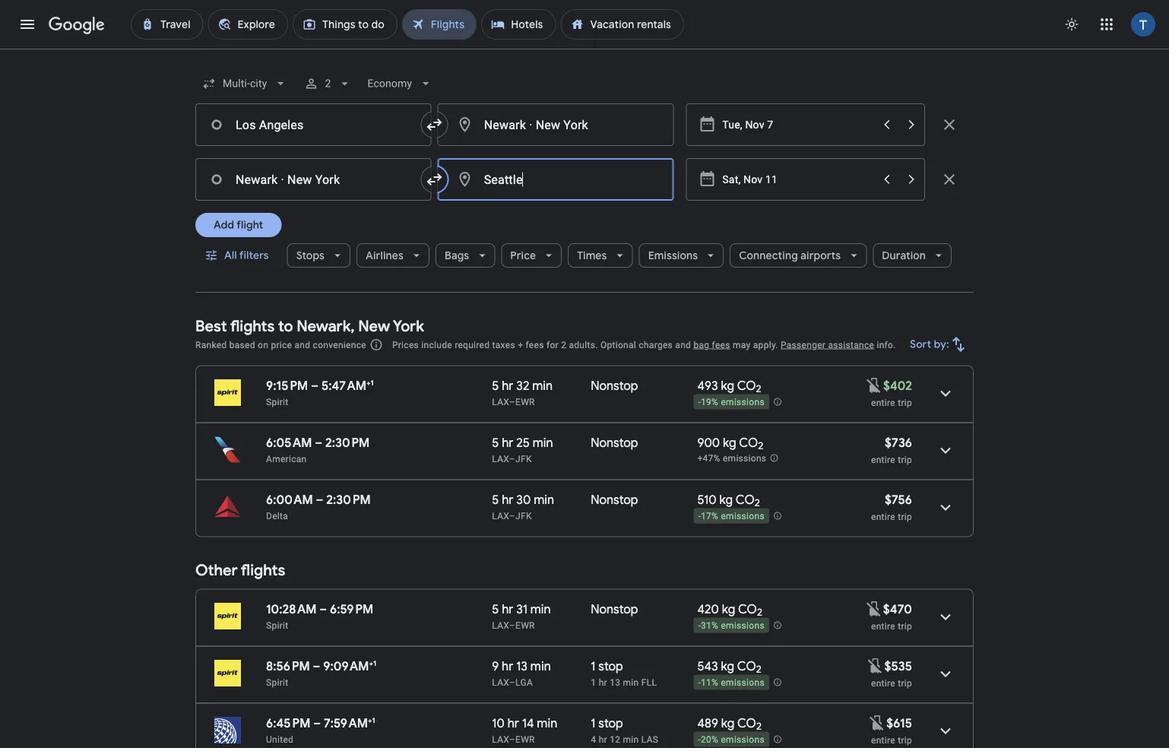 Task type: locate. For each thing, give the bounding box(es) containing it.
6:00 am – 2:30 pm delta
[[266, 492, 371, 521]]

min right 32
[[532, 378, 553, 394]]

– down total duration 10 hr 14 min. element
[[509, 734, 516, 745]]

2 for 420
[[757, 606, 763, 619]]

2 for 900
[[758, 440, 764, 453]]

newark,
[[297, 316, 355, 336]]

co inside 900 kg co 2
[[739, 435, 758, 451]]

min
[[532, 378, 553, 394], [533, 435, 553, 451], [534, 492, 554, 508], [531, 602, 551, 617], [531, 659, 551, 674], [623, 677, 639, 688], [537, 716, 558, 731], [623, 734, 639, 745]]

stops
[[296, 249, 325, 262]]

lax for 5 hr 30 min
[[492, 511, 509, 521]]

lax inside 10 hr 14 min lax – ewr
[[492, 734, 509, 745]]

best flights to newark, new york
[[195, 316, 424, 336]]

2 1 stop flight. element from the top
[[591, 716, 623, 733]]

+ inside 9:15 pm – 5:47 am + 1
[[367, 378, 371, 387]]

3 5 from the top
[[492, 492, 499, 508]]

4 nonstop from the top
[[591, 602, 638, 617]]

nonstop flight. element for 5 hr 31 min
[[591, 602, 638, 619]]

stop for 9 hr 13 min
[[599, 659, 623, 674]]

1 vertical spatial spirit
[[266, 620, 289, 631]]

lax inside 5 hr 32 min lax – ewr
[[492, 397, 509, 407]]

4 5 from the top
[[492, 602, 499, 617]]

kg up -17% emissions
[[720, 492, 733, 508]]

entire down 615 us dollars text field
[[871, 735, 896, 746]]

2 inside 543 kg co 2
[[756, 663, 762, 676]]

hr inside 5 hr 32 min lax – ewr
[[502, 378, 514, 394]]

2 inside 493 kg co 2
[[756, 383, 762, 396]]

1 horizontal spatial ·
[[529, 117, 533, 132]]

all filters
[[224, 249, 269, 262]]

31%
[[701, 621, 719, 631]]

0 horizontal spatial newark
[[236, 172, 278, 187]]

add flight
[[214, 218, 263, 232]]

main content
[[195, 305, 974, 748]]

+ down arrival time: 6:59 pm. text box
[[369, 659, 373, 668]]

leaves los angeles international airport at 6:05 am on tuesday, november 7 and arrives at john f. kennedy international airport at 2:30 pm on tuesday, november 7. element
[[266, 435, 370, 451]]

32
[[517, 378, 530, 394]]

Arrival time: 2:30 PM. text field
[[325, 435, 370, 451], [326, 492, 371, 508]]

2:30 pm down 6:05 am – 2:30 pm american
[[326, 492, 371, 508]]

Departure time: 6:05 AM. text field
[[266, 435, 312, 451]]

hr inside the 5 hr 31 min lax – ewr
[[502, 602, 514, 617]]

5 left 25 at the left of the page
[[492, 435, 499, 451]]

layover (1 of 1) is a 4 hr 12 min layover at harry reid international airport in las vegas. element
[[591, 733, 690, 746]]

spirit down 9:15 pm
[[266, 397, 289, 407]]

nonstop flight. element
[[591, 378, 638, 396], [591, 435, 638, 453], [591, 492, 638, 510], [591, 602, 638, 619]]

7:59 am
[[324, 716, 368, 731]]

emissions down 543 kg co 2
[[721, 678, 765, 688]]

5 hr 25 min lax – jfk
[[492, 435, 553, 464]]

this price for this flight doesn't include overhead bin access. if you need a carry-on bag, use the bags filter to update prices. image for $402
[[865, 376, 884, 394]]

min for 5 hr 25 min
[[533, 435, 553, 451]]

+ inside 8:56 pm – 9:09 am + 1
[[369, 659, 373, 668]]

1 vertical spatial 2:30 pm
[[326, 492, 371, 508]]

co inside '420 kg co 2'
[[738, 602, 757, 617]]

co for 493
[[737, 378, 756, 394]]

None search field
[[195, 65, 974, 293]]

1 horizontal spatial newark · new york
[[484, 117, 589, 132]]

co for 489
[[738, 716, 757, 731]]

3 trip from the top
[[898, 511, 913, 522]]

entire trip
[[871, 397, 913, 408], [871, 621, 913, 632], [871, 678, 913, 689], [871, 735, 913, 746]]

6:45 pm
[[266, 716, 311, 731]]

1 stop from the top
[[599, 659, 623, 674]]

min inside 9 hr 13 min lax – lga
[[531, 659, 551, 674]]

entire trip for $535
[[871, 678, 913, 689]]

min left the fll
[[623, 677, 639, 688]]

kg inside 489 kg co 2
[[721, 716, 735, 731]]

4 lax from the top
[[492, 620, 509, 631]]

None field
[[195, 70, 295, 97], [362, 70, 440, 97], [195, 70, 295, 97], [362, 70, 440, 97]]

1 up 4
[[591, 716, 596, 731]]

trip inside $736 entire trip
[[898, 454, 913, 465]]

0 vertical spatial jfk
[[516, 454, 532, 464]]

lax up '9'
[[492, 620, 509, 631]]

passenger assistance button
[[781, 340, 875, 350]]

passenger
[[781, 340, 826, 350]]

– inside 6:00 am – 2:30 pm delta
[[316, 492, 324, 508]]

6 entire from the top
[[871, 735, 896, 746]]

5 inside 5 hr 32 min lax – ewr
[[492, 378, 499, 394]]

13
[[516, 659, 528, 674], [610, 677, 621, 688]]

this price for this flight doesn't include overhead bin access. if you need a carry-on bag, use the bags filter to update prices. image down this price for this flight doesn't include overhead bin access. if you need a carry-on bag, use the bags filter to update prices. image
[[867, 657, 885, 675]]

2 horizontal spatial york
[[564, 117, 589, 132]]

kg for 420
[[722, 602, 736, 617]]

trip
[[898, 397, 913, 408], [898, 454, 913, 465], [898, 511, 913, 522], [898, 621, 913, 632], [898, 678, 913, 689], [898, 735, 913, 746]]

remove flight from newark or new york or new york to seattle on sat, nov 11 image
[[941, 170, 959, 189]]

+47%
[[698, 453, 721, 464]]

this price for this flight doesn't include overhead bin access. if you need a carry-on bag, use the bags filter to update prices. image down 535 us dollars text field
[[869, 714, 887, 732]]

times
[[577, 249, 607, 262]]

ewr inside the 5 hr 31 min lax – ewr
[[516, 620, 535, 631]]

price
[[271, 340, 292, 350]]

hr inside 10 hr 14 min lax – ewr
[[508, 716, 519, 731]]

kg for 543
[[721, 659, 735, 674]]

min inside '5 hr 30 min lax – jfk'
[[534, 492, 554, 508]]

entire down $535
[[871, 678, 896, 689]]

hr inside 1 stop 1 hr 13 min fll
[[599, 677, 608, 688]]

co inside 510 kg co 2
[[736, 492, 755, 508]]

entire trip down $535
[[871, 678, 913, 689]]

lax inside '5 hr 30 min lax – jfk'
[[492, 511, 509, 521]]

+ for 9:09 am
[[369, 659, 373, 668]]

2 vertical spatial this price for this flight doesn't include overhead bin access. if you need a carry-on bag, use the bags filter to update prices. image
[[869, 714, 887, 732]]

price button
[[501, 237, 562, 274]]

kg
[[721, 378, 735, 394], [723, 435, 737, 451], [720, 492, 733, 508], [722, 602, 736, 617], [721, 659, 735, 674], [721, 716, 735, 731]]

1 stop flight. element up 1 stop 4 hr 12 min las
[[591, 659, 623, 676]]

1 vertical spatial ·
[[281, 172, 284, 187]]

2 and from the left
[[676, 340, 691, 350]]

entire
[[871, 397, 896, 408], [871, 454, 896, 465], [871, 511, 896, 522], [871, 621, 896, 632], [871, 678, 896, 689], [871, 735, 896, 746]]

min for 9 hr 13 min
[[531, 659, 551, 674]]

+ down arrival time: 9:09 am on  wednesday, november 8. text field
[[368, 716, 372, 725]]

trip down "$470" at right bottom
[[898, 621, 913, 632]]

trip down $736
[[898, 454, 913, 465]]

5 hr 32 min lax – ewr
[[492, 378, 553, 407]]

hr left 14
[[508, 716, 519, 731]]

5 left 30
[[492, 492, 499, 508]]

1 5 from the top
[[492, 378, 499, 394]]

0 vertical spatial arrival time: 2:30 pm. text field
[[325, 435, 370, 451]]

2 - from the top
[[698, 511, 701, 522]]

kg inside 900 kg co 2
[[723, 435, 737, 451]]

jfk inside '5 hr 30 min lax – jfk'
[[516, 511, 532, 521]]

ewr for 14
[[516, 734, 535, 745]]

airlines button
[[357, 237, 430, 274]]

– down total duration 9 hr 13 min. element
[[509, 677, 516, 688]]

2 inside 489 kg co 2
[[757, 720, 762, 733]]

6:05 am
[[266, 435, 312, 451]]

and down best flights to newark, new york
[[295, 340, 310, 350]]

nonstop flight. element for 5 hr 25 min
[[591, 435, 638, 453]]

lax inside 9 hr 13 min lax – lga
[[492, 677, 509, 688]]

- for 489
[[698, 735, 701, 745]]

entire down $756
[[871, 511, 896, 522]]

1 stop flight. element
[[591, 659, 623, 676], [591, 716, 623, 733]]

2 stop from the top
[[599, 716, 623, 731]]

Departure time: 6:45 PM. text field
[[266, 716, 311, 731]]

based
[[229, 340, 255, 350]]

– down total duration 5 hr 32 min. element
[[509, 397, 516, 407]]

lax inside 5 hr 25 min lax – jfk
[[492, 454, 509, 464]]

2:30 pm for 6:00 am
[[326, 492, 371, 508]]

prices include required taxes + fees for 2 adults. optional charges and bag fees may apply. passenger assistance
[[392, 340, 875, 350]]

2 trip from the top
[[898, 454, 913, 465]]

min inside 5 hr 32 min lax – ewr
[[532, 378, 553, 394]]

fees right "bag"
[[712, 340, 731, 350]]

0 vertical spatial flights
[[230, 316, 275, 336]]

1 stop flight. element up 12
[[591, 716, 623, 733]]

2 inside 900 kg co 2
[[758, 440, 764, 453]]

13 inside 9 hr 13 min lax – lga
[[516, 659, 528, 674]]

hr right '9'
[[502, 659, 514, 674]]

hr left 31
[[502, 602, 514, 617]]

newark · new york
[[484, 117, 589, 132], [236, 172, 340, 187]]

1 entire trip from the top
[[871, 397, 913, 408]]

ewr down 31
[[516, 620, 535, 631]]

trip down $535
[[898, 678, 913, 689]]

1 vertical spatial flights
[[241, 561, 285, 580]]

this price for this flight doesn't include overhead bin access. if you need a carry-on bag, use the bags filter to update prices. image down assistance
[[865, 376, 884, 394]]

sort by:
[[910, 338, 950, 351]]

nonstop
[[591, 378, 638, 394], [591, 435, 638, 451], [591, 492, 638, 508], [591, 602, 638, 617]]

+ inside 6:45 pm – 7:59 am + 1
[[368, 716, 372, 725]]

2 spirit from the top
[[266, 620, 289, 631]]

stop inside 1 stop 1 hr 13 min fll
[[599, 659, 623, 674]]

1 horizontal spatial 13
[[610, 677, 621, 688]]

1 nonstop flight. element from the top
[[591, 378, 638, 396]]

flights up based
[[230, 316, 275, 336]]

– left arrival time: 6:59 pm. text box
[[320, 602, 327, 617]]

5 lax from the top
[[492, 677, 509, 688]]

2:30 pm inside 6:00 am – 2:30 pm delta
[[326, 492, 371, 508]]

2 jfk from the top
[[516, 511, 532, 521]]

kg inside 510 kg co 2
[[720, 492, 733, 508]]

change appearance image
[[1054, 6, 1090, 43]]

spirit down the "10:28 am"
[[266, 620, 289, 631]]

2 nonstop flight. element from the top
[[591, 435, 638, 453]]

5 inside the 5 hr 31 min lax – ewr
[[492, 602, 499, 617]]

trip for $615
[[898, 735, 913, 746]]

1 vertical spatial new
[[287, 172, 312, 187]]

2 for 543
[[756, 663, 762, 676]]

·
[[529, 117, 533, 132], [281, 172, 284, 187]]

2 horizontal spatial new
[[536, 117, 561, 132]]

-
[[698, 397, 701, 408], [698, 511, 701, 522], [698, 621, 701, 631], [698, 678, 701, 688], [698, 735, 701, 745]]

1 horizontal spatial york
[[393, 316, 424, 336]]

on
[[258, 340, 269, 350]]

4 entire from the top
[[871, 621, 896, 632]]

co up -19% emissions
[[737, 378, 756, 394]]

las
[[642, 734, 659, 745]]

1 spirit from the top
[[266, 397, 289, 407]]

Arrival time: 7:59 AM on  Wednesday, November 8. text field
[[324, 716, 375, 731]]

kg for 493
[[721, 378, 735, 394]]

Arrival time: 5:47 AM on  Wednesday, November 8. text field
[[322, 378, 374, 394]]

14
[[522, 716, 534, 731]]

1 jfk from the top
[[516, 454, 532, 464]]

2 for 493
[[756, 383, 762, 396]]

13 left the fll
[[610, 677, 621, 688]]

entire down this price for this flight doesn't include overhead bin access. if you need a carry-on bag, use the bags filter to update prices. image
[[871, 621, 896, 632]]

4 nonstop flight. element from the top
[[591, 602, 638, 619]]

5 inside 5 hr 25 min lax – jfk
[[492, 435, 499, 451]]

trip for $535
[[898, 678, 913, 689]]

entire trip for $615
[[871, 735, 913, 746]]

5 left 31
[[492, 602, 499, 617]]

6:45 pm – 7:59 am + 1
[[266, 716, 375, 731]]

delta
[[266, 511, 288, 521]]

trip inside $756 entire trip
[[898, 511, 913, 522]]

1 vertical spatial newark
[[236, 172, 278, 187]]

co up -11% emissions
[[737, 659, 756, 674]]

stop up 12
[[599, 716, 623, 731]]

1 - from the top
[[698, 397, 701, 408]]

0 vertical spatial this price for this flight doesn't include overhead bin access. if you need a carry-on bag, use the bags filter to update prices. image
[[865, 376, 884, 394]]

2 vertical spatial york
[[393, 316, 424, 336]]

kg inside 543 kg co 2
[[721, 659, 735, 674]]

hr for 5 hr 30 min
[[502, 492, 514, 508]]

spirit down 8:56 pm
[[266, 677, 289, 688]]

hr left 25 at the left of the page
[[502, 435, 514, 451]]

2 entire from the top
[[871, 454, 896, 465]]

co up the -20% emissions
[[738, 716, 757, 731]]

trip down $756
[[898, 511, 913, 522]]

sort by: button
[[904, 326, 974, 363]]

1 and from the left
[[295, 340, 310, 350]]

jfk
[[516, 454, 532, 464], [516, 511, 532, 521]]

1 vertical spatial 13
[[610, 677, 621, 688]]

and
[[295, 340, 310, 350], [676, 340, 691, 350]]

493 kg co 2
[[698, 378, 762, 396]]

2:30 pm down arrival time: 5:47 am on  wednesday, november 8. text box
[[325, 435, 370, 451]]

total duration 5 hr 30 min. element
[[492, 492, 591, 510]]

1 vertical spatial arrival time: 2:30 pm. text field
[[326, 492, 371, 508]]

bags button
[[436, 237, 495, 274]]

leaves los angeles international airport at 6:00 am on tuesday, november 7 and arrives at john f. kennedy international airport at 2:30 pm on tuesday, november 7. element
[[266, 492, 371, 508]]

lga
[[516, 677, 533, 688]]

3 entire from the top
[[871, 511, 896, 522]]

1 entire from the top
[[871, 397, 896, 408]]

this price for this flight doesn't include overhead bin access. if you need a carry-on bag, use the bags filter to update prices. image
[[865, 376, 884, 394], [867, 657, 885, 675], [869, 714, 887, 732]]

stop inside 1 stop 4 hr 12 min las
[[599, 716, 623, 731]]

1 vertical spatial jfk
[[516, 511, 532, 521]]

0 vertical spatial stop
[[599, 659, 623, 674]]

2 inside popup button
[[325, 77, 331, 90]]

0 vertical spatial ·
[[529, 117, 533, 132]]

1 trip from the top
[[898, 397, 913, 408]]

lax down total duration 5 hr 32 min. element
[[492, 397, 509, 407]]

nonstop flight. element for 5 hr 32 min
[[591, 378, 638, 396]]

0 vertical spatial ewr
[[516, 397, 535, 407]]

ewr inside 5 hr 32 min lax – ewr
[[516, 397, 535, 407]]

stops button
[[287, 237, 351, 274]]

– down total duration 5 hr 30 min. element
[[509, 511, 516, 521]]

all filters button
[[195, 237, 281, 274]]

co up -17% emissions
[[736, 492, 755, 508]]

– right departure time: 8:56 pm. text field
[[313, 659, 321, 674]]

+
[[518, 340, 523, 350], [367, 378, 371, 387], [369, 659, 373, 668], [368, 716, 372, 725]]

flight details. leaves los angeles international airport at 10:28 am on tuesday, november 7 and arrives at newark liberty international airport at 6:59 pm on tuesday, november 7. image
[[928, 599, 964, 635]]

3 nonstop flight. element from the top
[[591, 492, 638, 510]]

this price for this flight doesn't include overhead bin access. if you need a carry-on bag, use the bags filter to update prices. image
[[865, 600, 884, 618]]

flights for best
[[230, 316, 275, 336]]

filters
[[239, 249, 269, 262]]

hr inside 1 stop 4 hr 12 min las
[[599, 734, 608, 745]]

co inside 543 kg co 2
[[737, 659, 756, 674]]

3 lax from the top
[[492, 511, 509, 521]]

and left "bag"
[[676, 340, 691, 350]]

3 nonstop from the top
[[591, 492, 638, 508]]

min right 30
[[534, 492, 554, 508]]

– inside 10:28 am – 6:59 pm spirit
[[320, 602, 327, 617]]

kg inside '420 kg co 2'
[[722, 602, 736, 617]]

- down 543
[[698, 678, 701, 688]]

min right 14
[[537, 716, 558, 731]]

stop up layover (1 of 1) is a 1 hr 13 min layover at fort lauderdale-hollywood international airport in fort lauderdale. element
[[599, 659, 623, 674]]

Departure text field
[[723, 159, 874, 200]]

emissions down 510 kg co 2
[[721, 511, 765, 522]]

2:30 pm inside 6:05 am – 2:30 pm american
[[325, 435, 370, 451]]

0 horizontal spatial and
[[295, 340, 310, 350]]

5 - from the top
[[698, 735, 701, 745]]

co inside 489 kg co 2
[[738, 716, 757, 731]]

None text field
[[195, 158, 432, 201], [438, 158, 674, 201], [195, 158, 432, 201], [438, 158, 674, 201]]

leaves los angeles international airport at 9:15 pm on tuesday, november 7 and arrives at newark liberty international airport at 5:47 am on wednesday, november 8. element
[[266, 378, 374, 394]]

1 vertical spatial ewr
[[516, 620, 535, 631]]

0 vertical spatial new
[[536, 117, 561, 132]]

hr right 4
[[599, 734, 608, 745]]

arrival time: 2:30 pm. text field for 6:05 am
[[325, 435, 370, 451]]

kg up -11% emissions
[[721, 659, 735, 674]]

entire for $470
[[871, 621, 896, 632]]

1 horizontal spatial and
[[676, 340, 691, 350]]

lax for 5 hr 25 min
[[492, 454, 509, 464]]

emissions
[[648, 249, 698, 262]]

connecting
[[739, 249, 798, 262]]

lax inside the 5 hr 31 min lax – ewr
[[492, 620, 509, 631]]

5 trip from the top
[[898, 678, 913, 689]]

hr inside 5 hr 25 min lax – jfk
[[502, 435, 514, 451]]

emissions down 493 kg co 2
[[721, 397, 765, 408]]

co up +47% emissions
[[739, 435, 758, 451]]

2 5 from the top
[[492, 435, 499, 451]]

1 1 stop flight. element from the top
[[591, 659, 623, 676]]

1 ewr from the top
[[516, 397, 535, 407]]

$736 entire trip
[[871, 435, 913, 465]]

trip down $402 text field
[[898, 397, 913, 408]]

2 vertical spatial ewr
[[516, 734, 535, 745]]

3 - from the top
[[698, 621, 701, 631]]

2 lax from the top
[[492, 454, 509, 464]]

jfk down 25 at the left of the page
[[516, 454, 532, 464]]

fees left for
[[526, 340, 544, 350]]

entire down $736
[[871, 454, 896, 465]]

- for 543
[[698, 678, 701, 688]]

entire trip down $402 text field
[[871, 397, 913, 408]]

5 for 5 hr 25 min
[[492, 435, 499, 451]]

1 horizontal spatial newark
[[484, 117, 526, 132]]

hr left 32
[[502, 378, 514, 394]]

kg up -19% emissions
[[721, 378, 735, 394]]

flights right the other
[[241, 561, 285, 580]]

3 spirit from the top
[[266, 677, 289, 688]]

1 vertical spatial newark · new york
[[236, 172, 340, 187]]

main content containing best flights to newark, new york
[[195, 305, 974, 748]]

arrival time: 2:30 pm. text field down arrival time: 5:47 am on  wednesday, november 8. text box
[[325, 435, 370, 451]]

543 kg co 2
[[698, 659, 762, 676]]

8:56 pm – 9:09 am + 1
[[266, 659, 377, 674]]

5 inside '5 hr 30 min lax – jfk'
[[492, 492, 499, 508]]

+ for 5:47 am
[[367, 378, 371, 387]]

0 vertical spatial 1 stop flight. element
[[591, 659, 623, 676]]

1 lax from the top
[[492, 397, 509, 407]]

- down '489' at the bottom of the page
[[698, 735, 701, 745]]

2 vertical spatial spirit
[[266, 677, 289, 688]]

– inside '5 hr 30 min lax – jfk'
[[509, 511, 516, 521]]

0 vertical spatial spirit
[[266, 397, 289, 407]]

trip for $470
[[898, 621, 913, 632]]

bag
[[694, 340, 710, 350]]

–
[[311, 378, 319, 394], [509, 397, 516, 407], [315, 435, 323, 451], [509, 454, 516, 464], [316, 492, 324, 508], [509, 511, 516, 521], [320, 602, 327, 617], [509, 620, 516, 631], [313, 659, 321, 674], [509, 677, 516, 688], [313, 716, 321, 731], [509, 734, 516, 745]]

- down 493
[[698, 397, 701, 408]]

2 inside '420 kg co 2'
[[757, 606, 763, 619]]

leaves los angeles international airport at 6:45 pm on tuesday, november 7 and arrives at newark liberty international airport at 7:59 am on wednesday, november 8. element
[[266, 716, 375, 731]]

ewr down 14
[[516, 734, 535, 745]]

lax down the 10
[[492, 734, 509, 745]]

swap origin and destination. image
[[426, 170, 444, 189]]

1 horizontal spatial fees
[[712, 340, 731, 350]]

hr
[[502, 378, 514, 394], [502, 435, 514, 451], [502, 492, 514, 508], [502, 602, 514, 617], [502, 659, 514, 674], [599, 677, 608, 688], [508, 716, 519, 731], [599, 734, 608, 745]]

hr left 30
[[502, 492, 514, 508]]

2 inside 510 kg co 2
[[755, 497, 760, 510]]

co inside 493 kg co 2
[[737, 378, 756, 394]]

jfk for 25
[[516, 454, 532, 464]]

arrival time: 2:30 pm. text field down 6:05 am – 2:30 pm american
[[326, 492, 371, 508]]

min inside 1 stop 1 hr 13 min fll
[[623, 677, 639, 688]]

5 entire from the top
[[871, 678, 896, 689]]

loading results progress bar
[[0, 49, 1170, 52]]

1 nonstop from the top
[[591, 378, 638, 394]]

airports
[[801, 249, 841, 262]]

new
[[536, 117, 561, 132], [287, 172, 312, 187], [358, 316, 390, 336]]

9:09 am
[[323, 659, 369, 674]]

0 horizontal spatial york
[[315, 172, 340, 187]]

0 horizontal spatial fees
[[526, 340, 544, 350]]

489 kg co 2
[[698, 716, 762, 733]]

emissions down '420 kg co 2' at the bottom of the page
[[721, 621, 765, 631]]

1 stop 4 hr 12 min las
[[591, 716, 659, 745]]

0 horizontal spatial 13
[[516, 659, 528, 674]]

min inside 10 hr 14 min lax – ewr
[[537, 716, 558, 731]]

756 US dollars text field
[[885, 492, 913, 508]]

jfk for 30
[[516, 511, 532, 521]]

1 vertical spatial 1 stop flight. element
[[591, 716, 623, 733]]

- down 420
[[698, 621, 701, 631]]

co for 900
[[739, 435, 758, 451]]

6 lax from the top
[[492, 734, 509, 745]]

None text field
[[195, 103, 432, 146], [438, 103, 674, 146], [195, 103, 432, 146], [438, 103, 674, 146]]

– right 9:15 pm
[[311, 378, 319, 394]]

duration
[[882, 249, 926, 262]]

3 ewr from the top
[[516, 734, 535, 745]]

4 entire trip from the top
[[871, 735, 913, 746]]

kg inside 493 kg co 2
[[721, 378, 735, 394]]

+ for 7:59 am
[[368, 716, 372, 725]]

jfk down 30
[[516, 511, 532, 521]]

lax down total duration 5 hr 30 min. element
[[492, 511, 509, 521]]

4 - from the top
[[698, 678, 701, 688]]

kg for 510
[[720, 492, 733, 508]]

17%
[[701, 511, 719, 522]]

1 inside 8:56 pm – 9:09 am + 1
[[373, 659, 377, 668]]

min inside 5 hr 25 min lax – jfk
[[533, 435, 553, 451]]

2
[[325, 77, 331, 90], [561, 340, 567, 350], [756, 383, 762, 396], [758, 440, 764, 453], [755, 497, 760, 510], [757, 606, 763, 619], [756, 663, 762, 676], [757, 720, 762, 733]]

emissions for 489
[[721, 735, 765, 745]]

entire trip for $470
[[871, 621, 913, 632]]

1 vertical spatial york
[[315, 172, 340, 187]]

3 entire trip from the top
[[871, 678, 913, 689]]

– inside the 5 hr 31 min lax – ewr
[[509, 620, 516, 631]]

– down the total duration 5 hr 31 min. element
[[509, 620, 516, 631]]

- down 510
[[698, 511, 701, 522]]

hr inside '5 hr 30 min lax – jfk'
[[502, 492, 514, 508]]

nonstop for 5 hr 30 min
[[591, 492, 638, 508]]

flight details. leaves los angeles international airport at 6:00 am on tuesday, november 7 and arrives at john f. kennedy international airport at 2:30 pm on tuesday, november 7. image
[[928, 489, 964, 526]]

– down total duration 5 hr 25 min. 'element'
[[509, 454, 516, 464]]

min right 12
[[623, 734, 639, 745]]

1 right 5:47 am
[[371, 378, 374, 387]]

0 horizontal spatial new
[[287, 172, 312, 187]]

ewr
[[516, 397, 535, 407], [516, 620, 535, 631], [516, 734, 535, 745]]

1 vertical spatial this price for this flight doesn't include overhead bin access. if you need a carry-on bag, use the bags filter to update prices. image
[[867, 657, 885, 675]]

2 vertical spatial new
[[358, 316, 390, 336]]

co up -31% emissions
[[738, 602, 757, 617]]

0 vertical spatial 2:30 pm
[[325, 435, 370, 451]]

flights
[[230, 316, 275, 336], [241, 561, 285, 580]]

1 inside 6:45 pm – 7:59 am + 1
[[372, 716, 375, 725]]

5 left 32
[[492, 378, 499, 394]]

2 ewr from the top
[[516, 620, 535, 631]]

2 nonstop from the top
[[591, 435, 638, 451]]

0 vertical spatial 13
[[516, 659, 528, 674]]

Departure time: 8:56 PM. text field
[[266, 659, 310, 674]]

hr inside 9 hr 13 min lax – lga
[[502, 659, 514, 674]]

6:00 am
[[266, 492, 313, 508]]

8:56 pm
[[266, 659, 310, 674]]

nonstop for 5 hr 25 min
[[591, 435, 638, 451]]

2:30 pm
[[325, 435, 370, 451], [326, 492, 371, 508]]

jfk inside 5 hr 25 min lax – jfk
[[516, 454, 532, 464]]

- for 510
[[698, 511, 701, 522]]

kg up -31% emissions
[[722, 602, 736, 617]]

nonstop for 5 hr 32 min
[[591, 378, 638, 394]]

1 vertical spatial stop
[[599, 716, 623, 731]]

4 trip from the top
[[898, 621, 913, 632]]

min inside the 5 hr 31 min lax – ewr
[[531, 602, 551, 617]]

lax for 5 hr 32 min
[[492, 397, 509, 407]]

– right departure time: 6:05 am. 'text box'
[[315, 435, 323, 451]]

- for 493
[[698, 397, 701, 408]]

6 trip from the top
[[898, 735, 913, 746]]

flight details. leaves los angeles international airport at 6:05 am on tuesday, november 7 and arrives at john f. kennedy international airport at 2:30 pm on tuesday, november 7. image
[[928, 432, 964, 469]]

min up lga
[[531, 659, 551, 674]]

leaves los angeles international airport at 8:56 pm on tuesday, november 7 and arrives at laguardia airport at 9:09 am on wednesday, november 8. element
[[266, 659, 377, 674]]

lax down total duration 5 hr 25 min. 'element'
[[492, 454, 509, 464]]

2 for 510
[[755, 497, 760, 510]]

emissions down 489 kg co 2
[[721, 735, 765, 745]]

1 right 7:59 am
[[372, 716, 375, 725]]

ewr inside 10 hr 14 min lax – ewr
[[516, 734, 535, 745]]

2 entire trip from the top
[[871, 621, 913, 632]]

entire trip down "$470" at right bottom
[[871, 621, 913, 632]]



Task type: vqa. For each thing, say whether or not it's contained in the screenshot.
1st the Add from the bottom
no



Task type: describe. For each thing, give the bounding box(es) containing it.
none search field containing newark
[[195, 65, 974, 293]]

hr for 5 hr 32 min
[[502, 378, 514, 394]]

emissions for 420
[[721, 621, 765, 631]]

leaves los angeles international airport at 10:28 am on tuesday, november 7 and arrives at newark liberty international airport at 6:59 pm on tuesday, november 7. element
[[266, 602, 374, 617]]

flight details. leaves los angeles international airport at 6:45 pm on tuesday, november 7 and arrives at newark liberty international airport at 7:59 am on wednesday, november 8. image
[[928, 713, 964, 748]]

ewr for 32
[[516, 397, 535, 407]]

0 vertical spatial newark
[[484, 117, 526, 132]]

0 vertical spatial newark · new york
[[484, 117, 589, 132]]

12
[[610, 734, 621, 745]]

– inside 9 hr 13 min lax – lga
[[509, 677, 516, 688]]

402 US dollars text field
[[884, 378, 913, 394]]

1 up layover (1 of 1) is a 1 hr 13 min layover at fort lauderdale-hollywood international airport in fort lauderdale. element
[[591, 659, 596, 674]]

learn more about ranking image
[[369, 338, 383, 352]]

$756
[[885, 492, 913, 508]]

emissions for 493
[[721, 397, 765, 408]]

lax for 5 hr 31 min
[[492, 620, 509, 631]]

4
[[591, 734, 596, 745]]

this price for this flight doesn't include overhead bin access. if you need a carry-on bag, use the bags filter to update prices. image for $615
[[869, 714, 887, 732]]

+ right the taxes
[[518, 340, 523, 350]]

entire for $615
[[871, 735, 896, 746]]

543
[[698, 659, 718, 674]]

emissions for 543
[[721, 678, 765, 688]]

1 horizontal spatial new
[[358, 316, 390, 336]]

add
[[214, 218, 234, 232]]

airlines
[[366, 249, 404, 262]]

5 for 5 hr 31 min
[[492, 602, 499, 617]]

co for 543
[[737, 659, 756, 674]]

min for 5 hr 31 min
[[531, 602, 551, 617]]

-20% emissions
[[698, 735, 765, 745]]

bag fees button
[[694, 340, 731, 350]]

$756 entire trip
[[871, 492, 913, 522]]

510 kg co 2
[[698, 492, 760, 510]]

emissions down 900 kg co 2
[[723, 453, 767, 464]]

-19% emissions
[[698, 397, 765, 408]]

5 for 5 hr 32 min
[[492, 378, 499, 394]]

1 stop 1 hr 13 min fll
[[591, 659, 657, 688]]

flight details. leaves los angeles international airport at 9:15 pm on tuesday, november 7 and arrives at newark liberty international airport at 5:47 am on wednesday, november 8. image
[[928, 375, 964, 412]]

$402
[[884, 378, 913, 394]]

min for 5 hr 32 min
[[532, 378, 553, 394]]

stop for 10 hr 14 min
[[599, 716, 623, 731]]

Departure time: 9:15 PM. text field
[[266, 378, 308, 394]]

$470
[[884, 602, 913, 617]]

10 hr 14 min lax – ewr
[[492, 716, 558, 745]]

Arrival time: 9:09 AM on  Wednesday, November 8. text field
[[323, 659, 377, 674]]

convenience
[[313, 340, 366, 350]]

flights for other
[[241, 561, 285, 580]]

1 inside 9:15 pm – 5:47 am + 1
[[371, 378, 374, 387]]

flight details. leaves los angeles international airport at 8:56 pm on tuesday, november 7 and arrives at laguardia airport at 9:09 am on wednesday, november 8. image
[[928, 656, 964, 692]]

include
[[422, 340, 452, 350]]

1 down total duration 9 hr 13 min. element
[[591, 677, 596, 688]]

co for 420
[[738, 602, 757, 617]]

this price for this flight doesn't include overhead bin access. if you need a carry-on bag, use the bags filter to update prices. image for $535
[[867, 657, 885, 675]]

$736
[[885, 435, 913, 451]]

Departure time: 10:28 AM. text field
[[266, 602, 317, 617]]

connecting airports
[[739, 249, 841, 262]]

- for 420
[[698, 621, 701, 631]]

lax for 10 hr 14 min
[[492, 734, 509, 745]]

1 inside 1 stop 4 hr 12 min las
[[591, 716, 596, 731]]

10
[[492, 716, 505, 731]]

hr for 9 hr 13 min
[[502, 659, 514, 674]]

5:47 am
[[322, 378, 367, 394]]

may
[[733, 340, 751, 350]]

31
[[517, 602, 528, 617]]

30
[[517, 492, 531, 508]]

9:15 pm – 5:47 am + 1
[[266, 378, 374, 394]]

0 vertical spatial york
[[564, 117, 589, 132]]

min for 10 hr 14 min
[[537, 716, 558, 731]]

emissions for 510
[[721, 511, 765, 522]]

charges
[[639, 340, 673, 350]]

736 US dollars text field
[[885, 435, 913, 451]]

swap origin and destination. image
[[426, 116, 444, 134]]

entire trip for $402
[[871, 397, 913, 408]]

13 inside 1 stop 1 hr 13 min fll
[[610, 677, 621, 688]]

for
[[547, 340, 559, 350]]

total duration 5 hr 32 min. element
[[492, 378, 591, 396]]

-11% emissions
[[698, 678, 765, 688]]

-17% emissions
[[698, 511, 765, 522]]

1 fees from the left
[[526, 340, 544, 350]]

sort
[[910, 338, 932, 351]]

entire inside $756 entire trip
[[871, 511, 896, 522]]

11%
[[701, 678, 719, 688]]

10:28 am – 6:59 pm spirit
[[266, 602, 374, 631]]

remove flight from los angeles to newark or new york or new york on tue, nov 7 image
[[941, 116, 959, 134]]

9:15 pm
[[266, 378, 308, 394]]

– inside 5 hr 32 min lax – ewr
[[509, 397, 516, 407]]

flight
[[237, 218, 263, 232]]

co for 510
[[736, 492, 755, 508]]

– left 7:59 am
[[313, 716, 321, 731]]

493
[[698, 378, 718, 394]]

9 hr 13 min lax – lga
[[492, 659, 551, 688]]

470 US dollars text field
[[884, 602, 913, 617]]

kg for 900
[[723, 435, 737, 451]]

20%
[[701, 735, 719, 745]]

19%
[[701, 397, 719, 408]]

420 kg co 2
[[698, 602, 763, 619]]

420
[[698, 602, 719, 617]]

spirit for 9:15 pm
[[266, 397, 289, 407]]

9
[[492, 659, 499, 674]]

$615
[[887, 716, 913, 731]]

kg for 489
[[721, 716, 735, 731]]

main menu image
[[18, 15, 37, 33]]

total duration 10 hr 14 min. element
[[492, 716, 591, 733]]

to
[[278, 316, 293, 336]]

1 stop flight. element for 10 hr 14 min
[[591, 716, 623, 733]]

hr for 10 hr 14 min
[[508, 716, 519, 731]]

total duration 5 hr 25 min. element
[[492, 435, 591, 453]]

5 hr 31 min lax – ewr
[[492, 602, 551, 631]]

615 US dollars text field
[[887, 716, 913, 731]]

0 horizontal spatial newark · new york
[[236, 172, 340, 187]]

other
[[195, 561, 238, 580]]

all
[[224, 249, 237, 262]]

2 for 489
[[757, 720, 762, 733]]

2 fees from the left
[[712, 340, 731, 350]]

hr for 5 hr 25 min
[[502, 435, 514, 451]]

10:28 am
[[266, 602, 317, 617]]

25
[[517, 435, 530, 451]]

lax for 9 hr 13 min
[[492, 677, 509, 688]]

6:59 pm
[[330, 602, 374, 617]]

Departure time: 6:00 AM. text field
[[266, 492, 313, 508]]

layover (1 of 1) is a 1 hr 13 min layover at fort lauderdale-hollywood international airport in fort lauderdale. element
[[591, 676, 690, 689]]

900 kg co 2
[[698, 435, 764, 453]]

2 button
[[298, 65, 359, 102]]

ranked based on price and convenience
[[195, 340, 366, 350]]

Departure text field
[[723, 104, 874, 145]]

nonstop for 5 hr 31 min
[[591, 602, 638, 617]]

entire for $535
[[871, 678, 896, 689]]

510
[[698, 492, 717, 508]]

total duration 9 hr 13 min. element
[[492, 659, 591, 676]]

fll
[[642, 677, 657, 688]]

5 hr 30 min lax – jfk
[[492, 492, 554, 521]]

min inside 1 stop 4 hr 12 min las
[[623, 734, 639, 745]]

5 for 5 hr 30 min
[[492, 492, 499, 508]]

total duration 5 hr 31 min. element
[[492, 602, 591, 619]]

spirit for 8:56 pm
[[266, 677, 289, 688]]

2:30 pm for 6:05 am
[[325, 435, 370, 451]]

adults.
[[569, 340, 598, 350]]

ranked
[[195, 340, 227, 350]]

min for 5 hr 30 min
[[534, 492, 554, 508]]

united
[[266, 734, 294, 745]]

price
[[511, 249, 536, 262]]

nonstop flight. element for 5 hr 30 min
[[591, 492, 638, 510]]

1 stop flight. element for 9 hr 13 min
[[591, 659, 623, 676]]

trip for $402
[[898, 397, 913, 408]]

535 US dollars text field
[[885, 659, 913, 674]]

– inside 5 hr 25 min lax – jfk
[[509, 454, 516, 464]]

hr for 5 hr 31 min
[[502, 602, 514, 617]]

+47% emissions
[[698, 453, 767, 464]]

optional
[[601, 340, 637, 350]]

entire for $402
[[871, 397, 896, 408]]

required
[[455, 340, 490, 350]]

entire inside $736 entire trip
[[871, 454, 896, 465]]

connecting airports button
[[730, 237, 867, 274]]

0 horizontal spatial ·
[[281, 172, 284, 187]]

assistance
[[828, 340, 875, 350]]

arrival time: 2:30 pm. text field for 6:00 am
[[326, 492, 371, 508]]

spirit inside 10:28 am – 6:59 pm spirit
[[266, 620, 289, 631]]

– inside 6:05 am – 2:30 pm american
[[315, 435, 323, 451]]

bags
[[445, 249, 469, 262]]

Arrival time: 6:59 PM. text field
[[330, 602, 374, 617]]

ewr for 31
[[516, 620, 535, 631]]

– inside 10 hr 14 min lax – ewr
[[509, 734, 516, 745]]

6:05 am – 2:30 pm american
[[266, 435, 370, 464]]



